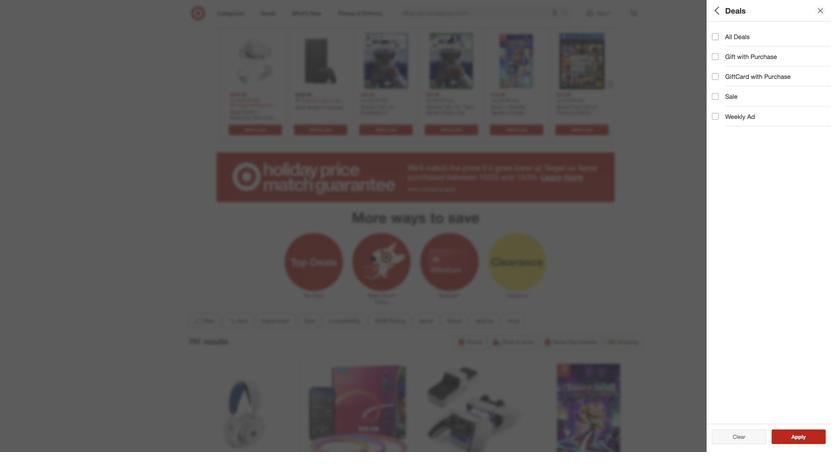 Task type: locate. For each thing, give the bounding box(es) containing it.
series left x/xbox
[[426, 110, 439, 116]]

nintendo
[[492, 116, 511, 122]]

between
[[447, 173, 477, 182]]

2 add to cart button from the left
[[294, 125, 348, 135]]

clear inside deals dialog
[[734, 434, 746, 441]]

add to cart down x/xbox
[[441, 127, 462, 132]]

ad
[[748, 113, 756, 120]]

0 horizontal spatial playstation
[[361, 110, 384, 116]]

some exclusions apply.
[[408, 186, 457, 192]]

playstation
[[361, 110, 384, 116], [557, 116, 580, 122]]

esrb rating button down the 'offers'
[[369, 314, 411, 329]]

All Deals checkbox
[[713, 33, 719, 40]]

3 add to cart button from the left
[[359, 125, 413, 135]]

1 horizontal spatial playstation
[[557, 116, 580, 122]]

0 horizontal spatial genre button
[[414, 314, 439, 329]]

same
[[553, 340, 567, 346]]

deals up gift with purchase
[[735, 33, 750, 41]]

5
[[386, 110, 388, 116]]

add to cart button down switch
[[490, 125, 544, 135]]

series inside $34.99 reg $69.99 sale madden nfl 24 - xbox series x/xbox one
[[426, 110, 439, 116]]

to
[[253, 127, 257, 132], [319, 127, 323, 132], [384, 127, 388, 132], [450, 127, 453, 132], [515, 127, 519, 132], [580, 127, 584, 132], [431, 209, 444, 227]]

add to cart for madden nfl 24 - xbox series x/xbox one
[[441, 127, 462, 132]]

rating up weekly ad
[[732, 98, 751, 106]]

madden inside $34.99 reg $69.99 sale madden nfl 24 - playstation 5
[[361, 104, 378, 110]]

0 vertical spatial items
[[432, 13, 457, 25]]

series
[[295, 103, 307, 108], [307, 105, 320, 110], [426, 110, 439, 116]]

reg
[[230, 98, 236, 103], [361, 98, 367, 103], [426, 98, 432, 103], [492, 98, 497, 103], [557, 98, 563, 103]]

$34.99 inside $34.99 reg $69.99 sale madden nfl 24 - xbox series x/xbox one
[[426, 92, 440, 98]]

results right 791
[[204, 337, 228, 347]]

xbox series x console
[[295, 105, 343, 110]]

on left top at the top of the page
[[400, 13, 411, 25]]

purchase
[[751, 53, 778, 60], [765, 73, 792, 80]]

to for xbox series x console
[[319, 127, 323, 132]]

add down reality
[[245, 127, 252, 132]]

on up xbox series x console
[[330, 98, 334, 103]]

cart down switch
[[520, 127, 528, 132]]

2 $34.99 from the left
[[426, 92, 440, 98]]

1 horizontal spatial department button
[[713, 22, 832, 45]]

GiftCard with Purchase checkbox
[[713, 73, 719, 80]]

0 vertical spatial deals
[[726, 6, 747, 15]]

x/xbox
[[441, 110, 456, 116]]

791 results
[[189, 337, 228, 347]]

type
[[713, 52, 727, 59], [304, 318, 315, 325]]

results
[[204, 337, 228, 347], [796, 434, 814, 441]]

6 add to cart from the left
[[572, 127, 593, 132]]

xbox
[[335, 98, 344, 103], [464, 104, 475, 110], [295, 105, 306, 110]]

rating inside all filters dialog
[[732, 98, 751, 106]]

0 vertical spatial results
[[204, 337, 228, 347]]

0 vertical spatial all
[[713, 6, 722, 15]]

all for all filters
[[713, 6, 722, 15]]

circle™
[[382, 293, 396, 299]]

in inside '$349.99 in cart on xbox series x console'
[[317, 98, 320, 103]]

1 reg from the left
[[230, 98, 236, 103]]

v:
[[594, 104, 598, 110]]

cart down xbox series x console
[[324, 127, 331, 132]]

sold by
[[476, 318, 494, 325]]

compatibility inside all filters dialog
[[713, 75, 753, 83]]

all right all deals option
[[726, 33, 733, 41]]

target inside we'll match the price if it goes lower at target on items purchased between 10/22 and 12/24.
[[544, 163, 566, 173]]

2 vertical spatial deals
[[313, 293, 324, 299]]

sale up 5
[[381, 98, 389, 103]]

mario + rabbids: sparks of hope - nintendo switch image
[[489, 33, 545, 89]]

add to cart button down 5
[[359, 125, 413, 135]]

esrb down the 'offers'
[[374, 318, 388, 325]]

reg inside $34.99 reg $69.99 sale madden nfl 24 - playstation 5
[[361, 98, 367, 103]]

4 add to cart from the left
[[441, 127, 462, 132]]

add down xbox series x console
[[310, 127, 318, 132]]

to for madden nfl 24 - xbox series x/xbox one
[[450, 127, 453, 132]]

add down switch
[[506, 127, 514, 132]]

on right "learn" at the right top
[[568, 163, 577, 173]]

add to cart button down 4 in the top right of the page
[[556, 125, 609, 135]]

4
[[582, 116, 584, 122]]

meta
[[230, 109, 240, 115]]

- inside $34.99 reg $69.99 sale madden nfl 24 - playstation 5
[[396, 104, 398, 110]]

deals dialog
[[707, 0, 832, 453]]

madden for madden nfl 24 - xbox series x/xbox one
[[426, 104, 443, 110]]

reg inside $19.99 reg $39.99 sale mario + rabbids: sparks of hope - nintendo switch
[[492, 98, 497, 103]]

type down top
[[304, 318, 315, 325]]

with right giftcard
[[752, 73, 763, 80]]

to left "save"
[[431, 209, 444, 227]]

type inside all filters dialog
[[713, 52, 727, 59]]

madden for madden nfl 24 - playstation 5
[[361, 104, 378, 110]]

genre left brand 'button'
[[419, 318, 434, 325]]

0 horizontal spatial $69.99
[[368, 98, 380, 103]]

0 vertical spatial compatibility
[[713, 75, 753, 83]]

at
[[536, 163, 542, 173]]

esrb up weekly ad checkbox
[[713, 98, 730, 106]]

add to cart down switch
[[506, 127, 528, 132]]

price button
[[502, 314, 526, 329]]

1 horizontal spatial esrb rating button
[[713, 91, 832, 115]]

$34.99 inside $34.99 reg $69.99 sale madden nfl 24 - playstation 5
[[361, 92, 375, 98]]

add down edition
[[572, 127, 579, 132]]

genre
[[713, 121, 731, 129], [419, 318, 434, 325]]

add to cart down 5
[[376, 127, 397, 132]]

0 vertical spatial compatibility button
[[713, 68, 832, 91]]

deals for all deals
[[735, 33, 750, 41]]

esrb rating up weekly
[[713, 98, 751, 106]]

1 horizontal spatial series
[[307, 105, 320, 110]]

esrb rating down the 'offers'
[[374, 318, 405, 325]]

4 add from the left
[[441, 127, 449, 132]]

pickup button
[[455, 336, 488, 350]]

1 vertical spatial deals
[[735, 33, 750, 41]]

3 add from the left
[[376, 127, 383, 132]]

0 horizontal spatial in
[[317, 98, 320, 103]]

rating down circle™
[[390, 318, 405, 325]]

insten charging station for ps5 controller - dual charger & dock with led indicator for sony playstation 5, gaming accessories, white image
[[422, 365, 525, 453], [422, 365, 525, 453]]

6 add from the left
[[572, 127, 579, 132]]

cart down headset
[[258, 127, 266, 132]]

2 horizontal spatial on
[[568, 163, 577, 173]]

0 vertical spatial with
[[738, 53, 750, 60]]

5 add to cart from the left
[[506, 127, 528, 132]]

sale up theft
[[577, 98, 585, 103]]

$29.99
[[564, 98, 576, 103]]

1 horizontal spatial rating
[[732, 98, 751, 106]]

$34.99 for madden nfl 24 - xbox series x/xbox one
[[426, 92, 440, 98]]

$69.99 inside $34.99 reg $69.99 sale madden nfl 24 - xbox series x/xbox one
[[433, 98, 445, 103]]

and
[[502, 173, 515, 182]]

genre button
[[713, 115, 832, 138], [414, 314, 439, 329]]

sale inside $34.99 reg $69.99 sale madden nfl 24 - xbox series x/xbox one
[[446, 98, 454, 103]]

series down $499.99
[[295, 103, 307, 108]]

target holiday price match guarantee image
[[217, 153, 615, 203]]

1 horizontal spatial target
[[544, 163, 566, 173]]

cart for madden nfl 24 - xbox series x/xbox one
[[455, 127, 462, 132]]

one inside $34.99 reg $69.99 sale madden nfl 24 - xbox series x/xbox one
[[457, 110, 466, 116]]

5 add to cart button from the left
[[490, 125, 544, 135]]

all
[[713, 6, 722, 15], [726, 33, 733, 41]]

cart
[[322, 98, 329, 103], [258, 127, 266, 132], [324, 127, 331, 132], [389, 127, 397, 132], [455, 127, 462, 132], [520, 127, 528, 132], [585, 127, 593, 132]]

add to cart button for madden nfl 24 - xbox series x/xbox one
[[425, 125, 478, 135]]

to down 4 in the top right of the page
[[580, 127, 584, 132]]

What can we help you find? suggestions appear below search field
[[399, 6, 564, 21]]

1 horizontal spatial type button
[[713, 45, 832, 68]]

premium
[[557, 110, 576, 116]]

1 horizontal spatial 24
[[455, 104, 460, 110]]

clear
[[730, 434, 743, 441], [734, 434, 746, 441]]

cart up xbox series x console
[[322, 98, 329, 103]]

0 vertical spatial rating
[[732, 98, 751, 106]]

to down x/xbox
[[450, 127, 453, 132]]

1 horizontal spatial $69.99
[[433, 98, 445, 103]]

1 vertical spatial items
[[579, 163, 598, 173]]

samba de amigo: party central - nintendo switch image
[[538, 365, 641, 453], [538, 365, 641, 453]]

3 reg from the left
[[426, 98, 432, 103]]

type button down top
[[298, 314, 321, 329]]

to down switch
[[515, 127, 519, 132]]

save on top items
[[375, 13, 457, 25]]

-
[[396, 104, 398, 110], [461, 104, 463, 110], [525, 110, 527, 116], [593, 110, 594, 116], [279, 121, 280, 127]]

theft
[[571, 104, 582, 110]]

items inside carousel region
[[432, 13, 457, 25]]

add to cart button
[[229, 125, 282, 135], [294, 125, 348, 135], [359, 125, 413, 135], [425, 125, 478, 135], [490, 125, 544, 135], [556, 125, 609, 135]]

1 vertical spatial esrb rating button
[[369, 314, 411, 329]]

reg inside $34.99 reg $69.99 sale madden nfl 24 - xbox series x/xbox one
[[426, 98, 432, 103]]

with for giftcard
[[752, 73, 763, 80]]

2 reg from the left
[[361, 98, 367, 103]]

items
[[432, 13, 457, 25], [579, 163, 598, 173]]

add to cart button down all- at the left
[[229, 125, 282, 135]]

24 for xbox
[[455, 104, 460, 110]]

1 vertical spatial purchase
[[765, 73, 792, 80]]

$69.99 for 5
[[368, 98, 380, 103]]

all left filters
[[713, 6, 722, 15]]

deals for top deals
[[313, 293, 324, 299]]

cart for grand theft auto v: premium edition - playstation 4
[[585, 127, 593, 132]]

0 vertical spatial type
[[713, 52, 727, 59]]

0 horizontal spatial compatibility button
[[324, 314, 366, 329]]

0 horizontal spatial department
[[261, 318, 290, 325]]

in for cart
[[317, 98, 320, 103]]

1 vertical spatial type button
[[298, 314, 321, 329]]

1 vertical spatial in
[[517, 340, 521, 346]]

console
[[311, 103, 326, 108], [326, 105, 343, 110]]

all inside deals dialog
[[726, 33, 733, 41]]

learn
[[541, 173, 562, 182]]

apply.
[[445, 186, 457, 192]]

in for store
[[517, 340, 521, 346]]

all inside dialog
[[713, 6, 722, 15]]

add to cart down xbox series x console
[[310, 127, 331, 132]]

10/22
[[480, 173, 499, 182]]

series down $349.99
[[307, 105, 320, 110]]

mario
[[492, 104, 504, 110]]

0 horizontal spatial series
[[295, 103, 307, 108]]

1 horizontal spatial genre button
[[713, 115, 832, 138]]

target right at at the top right of the page
[[544, 163, 566, 173]]

playstation down premium
[[557, 116, 580, 122]]

madden inside $34.99 reg $69.99 sale madden nfl 24 - xbox series x/xbox one
[[426, 104, 443, 110]]

to down 5
[[384, 127, 388, 132]]

sale inside $19.99 reg $39.99 sale mario + rabbids: sparks of hope - nintendo switch
[[512, 98, 519, 103]]

esrb rating button down giftcard with purchase
[[713, 91, 832, 115]]

results inside "button"
[[796, 434, 814, 441]]

add to cart
[[245, 127, 266, 132], [310, 127, 331, 132], [376, 127, 397, 132], [441, 127, 462, 132], [506, 127, 528, 132], [572, 127, 593, 132]]

sale inside $34.99 reg $69.99 sale madden nfl 24 - playstation 5
[[381, 98, 389, 103]]

$34.99
[[361, 92, 375, 98], [426, 92, 440, 98]]

2 horizontal spatial series
[[426, 110, 439, 116]]

0 horizontal spatial esrb
[[374, 318, 388, 325]]

cart for xbox series x console
[[324, 127, 331, 132]]

1 horizontal spatial department
[[713, 28, 749, 36]]

type down all deals option
[[713, 52, 727, 59]]

0 vertical spatial on
[[400, 13, 411, 25]]

offers
[[376, 300, 388, 306]]

shop
[[503, 340, 515, 346]]

1 add from the left
[[245, 127, 252, 132]]

xbox down $349.99
[[295, 105, 306, 110]]

1 vertical spatial all
[[726, 33, 733, 41]]

apply button
[[772, 430, 827, 445]]

nfl inside $34.99 reg $69.99 sale madden nfl 24 - playstation 5
[[379, 104, 388, 110]]

24 inside $34.99 reg $69.99 sale madden nfl 24 - playstation 5
[[389, 104, 394, 110]]

1 vertical spatial genre
[[419, 318, 434, 325]]

govee rgbic led neon rope light 6.5' image
[[307, 365, 409, 453], [307, 365, 409, 453]]

add to cart button for madden nfl 24 - playstation 5
[[359, 125, 413, 135]]

5 reg from the left
[[557, 98, 563, 103]]

2 vertical spatial on
[[568, 163, 577, 173]]

1 horizontal spatial one
[[457, 110, 466, 116]]

to down reality
[[253, 127, 257, 132]]

esrb inside all filters dialog
[[713, 98, 730, 106]]

0 vertical spatial genre
[[713, 121, 731, 129]]

top
[[414, 13, 429, 25]]

3 add to cart from the left
[[376, 127, 397, 132]]

add for madden nfl 24 - playstation 5
[[376, 127, 383, 132]]

reg inside $14.99 reg $29.99 sale grand theft auto v: premium edition - playstation 4
[[557, 98, 563, 103]]

series inside '$349.99 in cart on xbox series x console'
[[295, 103, 307, 108]]

esrb rating button inside all filters dialog
[[713, 91, 832, 115]]

1 horizontal spatial all
[[726, 33, 733, 41]]

results for 791 results
[[204, 337, 228, 347]]

1 horizontal spatial esrb
[[713, 98, 730, 106]]

nfl inside $34.99 reg $69.99 sale madden nfl 24 - xbox series x/xbox one
[[445, 104, 453, 110]]

more
[[564, 173, 584, 182]]

on inside '$349.99 in cart on xbox series x console'
[[330, 98, 334, 103]]

0 vertical spatial purchase
[[751, 53, 778, 60]]

add to cart button down x/xbox
[[425, 125, 478, 135]]

virtual
[[230, 121, 243, 127]]

one up headset
[[265, 115, 273, 121]]

0 horizontal spatial type button
[[298, 314, 321, 329]]

0 horizontal spatial esrb rating button
[[369, 314, 411, 329]]

it
[[489, 163, 493, 173]]

cart down $34.99 reg $69.99 sale madden nfl 24 - playstation 5
[[389, 127, 397, 132]]

0 vertical spatial genre button
[[713, 115, 832, 138]]

- inside $19.99 reg $39.99 sale mario + rabbids: sparks of hope - nintendo switch
[[525, 110, 527, 116]]

4 add to cart button from the left
[[425, 125, 478, 135]]

shop in store button
[[490, 336, 539, 350]]

2 horizontal spatial xbox
[[464, 104, 475, 110]]

sale up x/xbox
[[446, 98, 454, 103]]

department button
[[713, 22, 832, 45], [256, 314, 296, 329]]

1 add to cart button from the left
[[229, 125, 282, 135]]

1 clear from the left
[[730, 434, 743, 441]]

match
[[426, 163, 448, 173]]

- inside $14.99 reg $29.99 sale grand theft auto v: premium edition - playstation 4
[[593, 110, 594, 116]]

xbox up xbox series x console
[[335, 98, 344, 103]]

department
[[713, 28, 749, 36], [261, 318, 290, 325]]

0 horizontal spatial target
[[368, 293, 380, 299]]

cart down edition
[[585, 127, 593, 132]]

1 horizontal spatial madden
[[426, 104, 443, 110]]

add for xbox series x console
[[310, 127, 318, 132]]

xbox left mario
[[464, 104, 475, 110]]

all deals
[[726, 33, 750, 41]]

0 horizontal spatial results
[[204, 337, 228, 347]]

0 vertical spatial in
[[317, 98, 320, 103]]

2 madden from the left
[[426, 104, 443, 110]]

cart for madden nfl 24 - playstation 5
[[389, 127, 397, 132]]

0 vertical spatial department
[[713, 28, 749, 36]]

1 horizontal spatial xbox
[[335, 98, 344, 103]]

1 $69.99 from the left
[[368, 98, 380, 103]]

type button
[[713, 45, 832, 68], [298, 314, 321, 329]]

cart for mario + rabbids: sparks of hope - nintendo switch
[[520, 127, 528, 132]]

we'll
[[408, 163, 424, 173]]

advanced
[[230, 115, 251, 121]]

0 horizontal spatial $34.99
[[361, 92, 375, 98]]

deals up all deals
[[726, 6, 747, 15]]

- inside $34.99 reg $69.99 sale madden nfl 24 - xbox series x/xbox one
[[461, 104, 463, 110]]

1 vertical spatial department button
[[256, 314, 296, 329]]

results for see results
[[796, 434, 814, 441]]

0 horizontal spatial one
[[265, 115, 273, 121]]

0 vertical spatial esrb rating button
[[713, 91, 832, 115]]

2 $69.99 from the left
[[433, 98, 445, 103]]

1 horizontal spatial items
[[579, 163, 598, 173]]

items inside we'll match the price if it goes lower at target on items purchased between 10/22 and 12/24.
[[579, 163, 598, 173]]

price
[[508, 318, 520, 325]]

sale up 2:
[[252, 98, 260, 103]]

one right x/xbox
[[457, 110, 466, 116]]

add down x/xbox
[[441, 127, 449, 132]]

0 vertical spatial type button
[[713, 45, 832, 68]]

4 reg from the left
[[492, 98, 497, 103]]

1 vertical spatial rating
[[390, 318, 405, 325]]

sale right sale checkbox
[[726, 93, 738, 100]]

1 horizontal spatial on
[[400, 13, 411, 25]]

$34.99 reg $69.99 sale madden nfl 24 - xbox series x/xbox one
[[426, 92, 475, 116]]

24 inside $34.99 reg $69.99 sale madden nfl 24 - xbox series x/xbox one
[[455, 104, 460, 110]]

to down xbox series x console
[[319, 127, 323, 132]]

0 vertical spatial esrb rating
[[713, 98, 751, 106]]

top deals link
[[280, 232, 348, 300]]

nfl up 5
[[379, 104, 388, 110]]

1 vertical spatial on
[[330, 98, 334, 103]]

$299.99
[[237, 98, 251, 103]]

in
[[317, 98, 320, 103], [517, 340, 521, 346]]

1 vertical spatial target
[[368, 293, 380, 299]]

1 vertical spatial with
[[752, 73, 763, 80]]

to for meta quest 2: advanced all-in-one virtual reality headset - 128gb
[[253, 127, 257, 132]]

0 horizontal spatial with
[[738, 53, 750, 60]]

6 add to cart button from the left
[[556, 125, 609, 135]]

add to cart button for xbox series x console
[[294, 125, 348, 135]]

1 $34.99 from the left
[[361, 92, 375, 98]]

playstation left 5
[[361, 110, 384, 116]]

5 add from the left
[[506, 127, 514, 132]]

with
[[738, 53, 750, 60], [752, 73, 763, 80]]

nfl up x/xbox
[[445, 104, 453, 110]]

2 24 from the left
[[455, 104, 460, 110]]

steelseries arctis nova 7p wireless gaming headset - white image
[[191, 365, 294, 453], [191, 365, 294, 453]]

2 add to cart from the left
[[310, 127, 331, 132]]

1 vertical spatial type
[[304, 318, 315, 325]]

$69.99 inside $34.99 reg $69.99 sale madden nfl 24 - playstation 5
[[368, 98, 380, 103]]

1 horizontal spatial type
[[713, 52, 727, 59]]

madden
[[361, 104, 378, 110], [426, 104, 443, 110]]

add for mario + rabbids: sparks of hope - nintendo switch
[[506, 127, 514, 132]]

target up the 'offers'
[[368, 293, 380, 299]]

0 vertical spatial esrb
[[713, 98, 730, 106]]

in up xbox series x console
[[317, 98, 320, 103]]

add to cart down 4 in the top right of the page
[[572, 127, 593, 132]]

0 horizontal spatial madden
[[361, 104, 378, 110]]

1 horizontal spatial esrb rating
[[713, 98, 751, 106]]

clear all button
[[713, 430, 767, 445]]

sale inside $14.99 reg $29.99 sale grand theft auto v: premium edition - playstation 4
[[577, 98, 585, 103]]

cart down x/xbox
[[455, 127, 462, 132]]

$14.99
[[557, 92, 571, 98]]

0 horizontal spatial genre
[[419, 318, 434, 325]]

1 horizontal spatial genre
[[713, 121, 731, 129]]

1 nfl from the left
[[379, 104, 388, 110]]

1 horizontal spatial in
[[517, 340, 521, 346]]

2 add from the left
[[310, 127, 318, 132]]

purchase up giftcard with purchase
[[751, 53, 778, 60]]

0 horizontal spatial on
[[330, 98, 334, 103]]

genre down weekly ad checkbox
[[713, 121, 731, 129]]

sale
[[726, 93, 738, 100], [252, 98, 260, 103], [381, 98, 389, 103], [446, 98, 454, 103], [512, 98, 519, 103], [577, 98, 585, 103]]

- inside the meta quest 2: advanced all-in-one virtual reality headset - 128gb
[[279, 121, 280, 127]]

type button up giftcard with purchase
[[713, 45, 832, 68]]

genre inside all filters dialog
[[713, 121, 731, 129]]

purchase for gift with purchase
[[751, 53, 778, 60]]

deals right top
[[313, 293, 324, 299]]

2 nfl from the left
[[445, 104, 453, 110]]

in left store
[[517, 340, 521, 346]]

add down $34.99 reg $69.99 sale madden nfl 24 - playstation 5
[[376, 127, 383, 132]]

2 clear from the left
[[734, 434, 746, 441]]

$69.99
[[368, 98, 380, 103], [433, 98, 445, 103]]

add to cart for madden nfl 24 - playstation 5
[[376, 127, 397, 132]]

add to cart button down xbox series x console
[[294, 125, 348, 135]]

reg for madden nfl 24 - xbox series x/xbox one
[[426, 98, 432, 103]]

1 add to cart from the left
[[245, 127, 266, 132]]

hope
[[513, 110, 524, 116]]

purchase down gift with purchase
[[765, 73, 792, 80]]

1 horizontal spatial compatibility
[[713, 75, 753, 83]]

1 vertical spatial esrb rating
[[374, 318, 405, 325]]

1 madden from the left
[[361, 104, 378, 110]]

gift with purchase
[[726, 53, 778, 60]]

clear inside all filters dialog
[[730, 434, 743, 441]]

with right gift
[[738, 53, 750, 60]]

1 horizontal spatial results
[[796, 434, 814, 441]]

0 horizontal spatial x
[[308, 103, 310, 108]]

to for mario + rabbids: sparks of hope - nintendo switch
[[515, 127, 519, 132]]

sale up rabbids:
[[512, 98, 519, 103]]

0 vertical spatial target
[[544, 163, 566, 173]]

in inside button
[[517, 340, 521, 346]]

results right see in the bottom of the page
[[796, 434, 814, 441]]

cart inside '$349.99 in cart on xbox series x console'
[[322, 98, 329, 103]]

carousel region
[[217, 8, 615, 153]]

1 horizontal spatial nfl
[[445, 104, 453, 110]]

$34.99 for madden nfl 24 - playstation 5
[[361, 92, 375, 98]]

1 24 from the left
[[389, 104, 394, 110]]

1 horizontal spatial with
[[752, 73, 763, 80]]

add to cart down reality
[[245, 127, 266, 132]]

0 horizontal spatial 24
[[389, 104, 394, 110]]

0 horizontal spatial all
[[713, 6, 722, 15]]



Task type: vqa. For each thing, say whether or not it's contained in the screenshot.


Task type: describe. For each thing, give the bounding box(es) containing it.
price
[[463, 163, 481, 173]]

xbox inside '$349.99 in cart on xbox series x console'
[[335, 98, 344, 103]]

see results button
[[772, 430, 827, 445]]

sale for madden nfl 24 - playstation 5
[[381, 98, 389, 103]]

add to cart for grand theft auto v: premium edition - playstation 4
[[572, 127, 593, 132]]

reg inside $249.99 reg $299.99 sale
[[230, 98, 236, 103]]

add to cart button for meta quest 2: advanced all-in-one virtual reality headset - 128gb
[[229, 125, 282, 135]]

sale inside $249.99 reg $299.99 sale
[[252, 98, 260, 103]]

all for all deals
[[726, 33, 733, 41]]

1 vertical spatial esrb
[[374, 318, 388, 325]]

learn more
[[541, 173, 584, 182]]

1 vertical spatial department
[[261, 318, 290, 325]]

delivery
[[579, 340, 598, 346]]

target circle™ offers
[[368, 293, 396, 306]]

xbox series x console image
[[293, 33, 349, 89]]

playstation inside $14.99 reg $29.99 sale grand theft auto v: premium edition - playstation 4
[[557, 116, 580, 122]]

brand
[[448, 318, 462, 325]]

Gift with Purchase checkbox
[[713, 53, 719, 60]]

add for meta quest 2: advanced all-in-one virtual reality headset - 128gb
[[245, 127, 252, 132]]

reg for grand theft auto v: premium edition - playstation 4
[[557, 98, 563, 103]]

+
[[505, 104, 508, 110]]

0 vertical spatial department button
[[713, 22, 832, 45]]

reg for madden nfl 24 - playstation 5
[[361, 98, 367, 103]]

clear for clear all
[[730, 434, 743, 441]]

sale inside deals dialog
[[726, 93, 738, 100]]

ways
[[391, 209, 427, 227]]

add to cart button for grand theft auto v: premium edition - playstation 4
[[556, 125, 609, 135]]

Include out of stock checkbox
[[713, 354, 719, 360]]

edition
[[577, 110, 591, 116]]

all
[[744, 434, 749, 441]]

save
[[448, 209, 480, 227]]

department inside all filters dialog
[[713, 28, 749, 36]]

rabbids:
[[509, 104, 527, 110]]

reality
[[244, 121, 258, 127]]

sale for mario + rabbids: sparks of hope - nintendo switch
[[512, 98, 519, 103]]

sold by button
[[470, 314, 500, 329]]

cart for meta quest 2: advanced all-in-one virtual reality headset - 128gb
[[258, 127, 266, 132]]

xbox inside $34.99 reg $69.99 sale madden nfl 24 - xbox series x/xbox one
[[464, 104, 475, 110]]

sale for madden nfl 24 - xbox series x/xbox one
[[446, 98, 454, 103]]

0 horizontal spatial xbox
[[295, 105, 306, 110]]

giftcard
[[726, 73, 750, 80]]

the
[[450, 163, 461, 173]]

store
[[522, 340, 534, 346]]

madden nfl 24 - xbox series x/xbox one image
[[424, 33, 480, 89]]

$349.99 in cart on xbox series x console
[[295, 98, 344, 108]]

2:
[[256, 109, 259, 115]]

128gb
[[230, 127, 244, 132]]

$69.99 for series
[[433, 98, 445, 103]]

all-
[[252, 115, 259, 121]]

0 horizontal spatial rating
[[390, 318, 405, 325]]

see
[[785, 434, 795, 441]]

- for meta quest 2: advanced all-in-one virtual reality headset - 128gb
[[279, 121, 280, 127]]

target inside target circle™ offers
[[368, 293, 380, 299]]

$249.99 reg $299.99 sale
[[230, 92, 260, 103]]

gift
[[726, 53, 736, 60]]

sale for grand theft auto v: premium edition - playstation 4
[[577, 98, 585, 103]]

exclusions
[[422, 186, 443, 192]]

add to cart for meta quest 2: advanced all-in-one virtual reality headset - 128gb
[[245, 127, 266, 132]]

auto
[[583, 104, 593, 110]]

0 horizontal spatial department button
[[256, 314, 296, 329]]

$19.99 reg $39.99 sale mario + rabbids: sparks of hope - nintendo switch
[[492, 92, 527, 122]]

weekly
[[726, 113, 746, 120]]

$499.99
[[295, 92, 312, 98]]

madden nfl 24 - playstation 5 image
[[358, 33, 414, 89]]

add for grand theft auto v: premium edition - playstation 4
[[572, 127, 579, 132]]

same day delivery
[[553, 340, 598, 346]]

0 horizontal spatial compatibility
[[329, 318, 361, 325]]

sort
[[237, 318, 248, 325]]

Sale checkbox
[[713, 93, 719, 100]]

see results
[[785, 434, 814, 441]]

all filters dialog
[[707, 0, 832, 453]]

add for madden nfl 24 - xbox series x/xbox one
[[441, 127, 449, 132]]

1 vertical spatial compatibility button
[[324, 314, 366, 329]]

redcard™ link
[[416, 232, 484, 300]]

1 horizontal spatial x
[[322, 105, 325, 110]]

x inside '$349.99 in cart on xbox series x console'
[[308, 103, 310, 108]]

1 vertical spatial genre button
[[414, 314, 439, 329]]

sort button
[[222, 314, 253, 329]]

with for gift
[[738, 53, 750, 60]]

$14.99 reg $29.99 sale grand theft auto v: premium edition - playstation 4
[[557, 92, 598, 122]]

headset
[[260, 121, 277, 127]]

add to cart for xbox series x console
[[310, 127, 331, 132]]

791
[[189, 337, 202, 347]]

save
[[375, 13, 397, 25]]

1 horizontal spatial compatibility button
[[713, 68, 832, 91]]

nfl for 5
[[379, 104, 388, 110]]

clear button
[[713, 430, 767, 445]]

0 horizontal spatial type
[[304, 318, 315, 325]]

clearance
[[507, 293, 528, 299]]

shipping
[[618, 340, 639, 346]]

giftcard with purchase
[[726, 73, 792, 80]]

apply
[[792, 434, 807, 441]]

clear for clear
[[734, 434, 746, 441]]

some
[[408, 186, 420, 192]]

more ways to save
[[352, 209, 480, 227]]

lower
[[515, 163, 533, 173]]

sold
[[476, 318, 487, 325]]

same day delivery button
[[541, 336, 603, 350]]

to for grand theft auto v: premium edition - playstation 4
[[580, 127, 584, 132]]

clearance link
[[484, 232, 552, 300]]

grand theft auto v: premium edition - playstation 4 image
[[554, 33, 611, 89]]

add to cart button for mario + rabbids: sparks of hope - nintendo switch
[[490, 125, 544, 135]]

in-
[[259, 115, 265, 121]]

filter
[[203, 318, 215, 325]]

day
[[569, 340, 578, 346]]

pickup
[[467, 340, 483, 346]]

24 for playstation
[[389, 104, 394, 110]]

esrb rating inside all filters dialog
[[713, 98, 751, 106]]

grand
[[557, 104, 570, 110]]

12/24.
[[517, 173, 539, 182]]

clear all
[[730, 434, 749, 441]]

search button
[[560, 6, 576, 22]]

$249.99
[[230, 92, 246, 98]]

- for $19.99 reg $39.99 sale mario + rabbids: sparks of hope - nintendo switch
[[525, 110, 527, 116]]

$34.99 reg $69.99 sale madden nfl 24 - playstation 5
[[361, 92, 398, 116]]

reg for mario + rabbids: sparks of hope - nintendo switch
[[492, 98, 497, 103]]

of
[[507, 110, 512, 116]]

nfl for series
[[445, 104, 453, 110]]

more
[[352, 209, 387, 227]]

if
[[483, 163, 487, 173]]

to for madden nfl 24 - playstation 5
[[384, 127, 388, 132]]

$349.99
[[302, 98, 316, 103]]

filters
[[724, 6, 745, 15]]

console inside '$349.99 in cart on xbox series x console'
[[311, 103, 326, 108]]

Weekly Ad checkbox
[[713, 113, 719, 120]]

purchase for giftcard with purchase
[[765, 73, 792, 80]]

playstation inside $34.99 reg $69.99 sale madden nfl 24 - playstation 5
[[361, 110, 384, 116]]

$19.99
[[492, 92, 506, 98]]

$39.99
[[499, 98, 511, 103]]

sparks
[[492, 110, 506, 116]]

on inside we'll match the price if it goes lower at target on items purchased between 10/22 and 12/24.
[[568, 163, 577, 173]]

one inside the meta quest 2: advanced all-in-one virtual reality headset - 128gb
[[265, 115, 273, 121]]

0 horizontal spatial esrb rating
[[374, 318, 405, 325]]

- for $14.99 reg $29.99 sale grand theft auto v: premium edition - playstation 4
[[593, 110, 594, 116]]

add to cart for mario + rabbids: sparks of hope - nintendo switch
[[506, 127, 528, 132]]

weekly ad
[[726, 113, 756, 120]]

all filters
[[713, 6, 745, 15]]

meta quest 2: advanced all-in-one virtual reality headset - 128gb image
[[227, 33, 283, 89]]

search
[[560, 10, 576, 17]]



